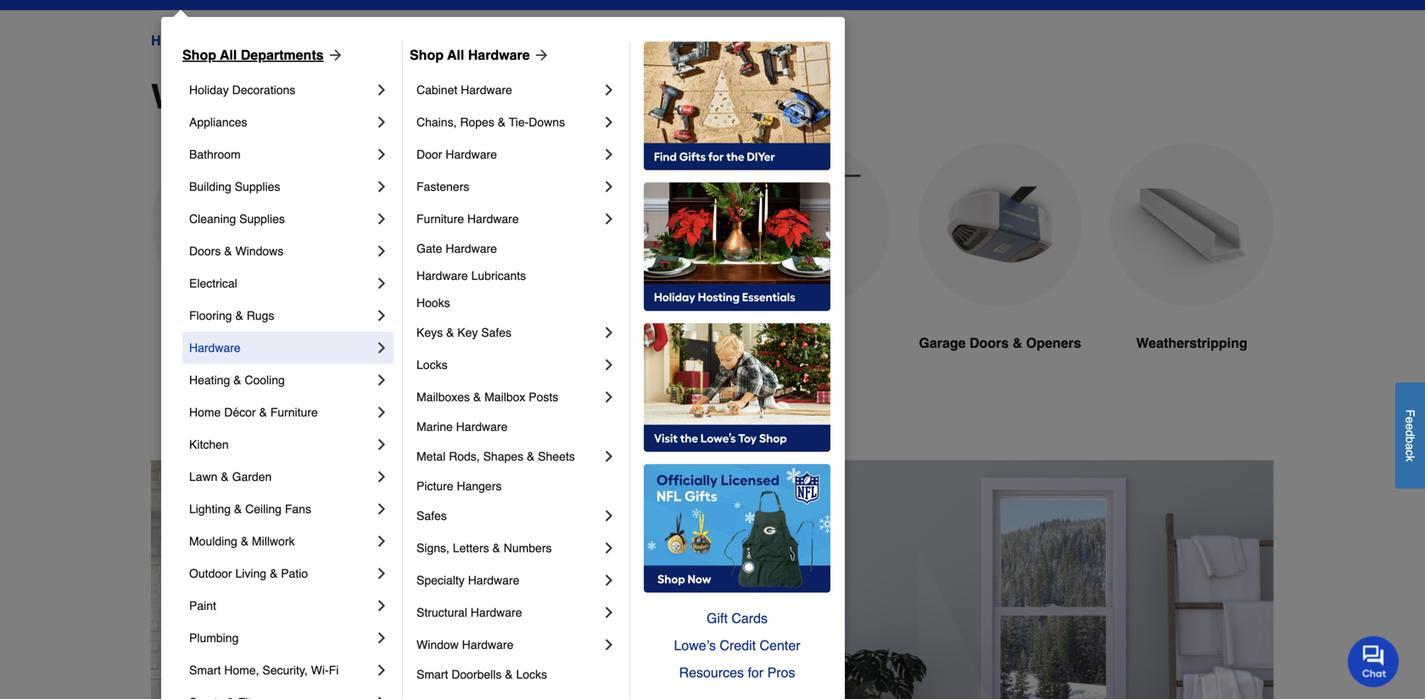 Task type: vqa. For each thing, say whether or not it's contained in the screenshot.
1003130748 element
no



Task type: locate. For each thing, give the bounding box(es) containing it.
furniture up gate
[[417, 212, 464, 226]]

show
[[677, 406, 713, 421]]

shop all hardware
[[410, 47, 530, 63]]

& left tie-
[[498, 115, 506, 129]]

picture hangers link
[[417, 473, 618, 500]]

None search field
[[537, 0, 1000, 12]]

mailboxes
[[417, 390, 470, 404]]

0 horizontal spatial safes
[[417, 509, 447, 523]]

0 horizontal spatial all
[[220, 47, 237, 63]]

structural hardware
[[417, 606, 522, 620]]

chevron right image for doors & windows
[[373, 243, 390, 260]]

interior doors link
[[343, 143, 508, 394]]

chat invite button image
[[1349, 636, 1400, 688]]

e
[[1404, 417, 1418, 423], [1404, 423, 1418, 430]]

doors & windows link
[[189, 235, 373, 267]]

chevron right image for furniture hardware
[[601, 210, 618, 227]]

& left openers
[[1013, 335, 1023, 351]]

chevron right image for electrical
[[373, 275, 390, 292]]

chevron right image for mailboxes & mailbox posts
[[601, 389, 618, 406]]

all inside the shop all hardware link
[[447, 47, 465, 63]]

0 horizontal spatial shop
[[182, 47, 216, 63]]

door hardware
[[417, 148, 497, 161]]

1 horizontal spatial shop
[[410, 47, 444, 63]]

all inside shop all departments link
[[220, 47, 237, 63]]

kitchen
[[189, 438, 229, 452]]

smart home, security, wi-fi
[[189, 664, 339, 677]]

shop all hardware link
[[410, 45, 551, 65]]

safes right key
[[481, 326, 512, 340]]

windows & doors down departments
[[151, 77, 441, 116]]

metal
[[417, 450, 446, 463]]

hardware down fasteners link
[[468, 212, 519, 226]]

& up decorations
[[263, 33, 272, 48]]

keys & key safes
[[417, 326, 512, 340]]

0 vertical spatial home
[[151, 33, 189, 48]]

hardware up window hardware link
[[471, 606, 522, 620]]

supplies down building supplies "link"
[[239, 212, 285, 226]]

& right décor
[[259, 406, 267, 419]]

show more button
[[649, 394, 777, 433]]

plumbing
[[189, 631, 239, 645]]

& down cleaning supplies
[[224, 244, 232, 258]]

hardware for furniture hardware
[[468, 212, 519, 226]]

numbers
[[504, 542, 552, 555]]

paint link
[[189, 590, 373, 622]]

officially licensed n f l gifts. shop now. image
[[644, 464, 831, 593]]

door hardware link
[[417, 138, 601, 171]]

furniture down heating & cooling link
[[270, 406, 318, 419]]

hardware up the chains, ropes & tie-downs in the top of the page
[[461, 83, 513, 97]]

signs, letters & numbers
[[417, 542, 552, 555]]

flooring
[[189, 309, 232, 323]]

cards
[[732, 611, 768, 626]]

chevron right image for metal rods, shapes & sheets
[[601, 448, 618, 465]]

shop up holiday
[[182, 47, 216, 63]]

for
[[748, 665, 764, 681]]

supplies up cleaning supplies
[[235, 180, 280, 194]]

smart down window
[[417, 668, 448, 682]]

a blue chamberlain garage door opener with two white light panels. image
[[918, 143, 1083, 307]]

chevron right image for chains, ropes & tie-downs
[[601, 114, 618, 131]]

gift cards
[[707, 611, 768, 626]]

posts
[[529, 390, 559, 404]]

chevron right image for appliances
[[373, 114, 390, 131]]

shop for shop all departments
[[182, 47, 216, 63]]

garage
[[920, 335, 966, 351]]

safes inside "keys & key safes" link
[[481, 326, 512, 340]]

chevron right image for lawn & garden
[[373, 469, 390, 485]]

& left the "mailbox"
[[474, 390, 481, 404]]

locks down window hardware link
[[516, 668, 547, 682]]

picture hangers
[[417, 480, 502, 493]]

shop for shop all hardware
[[410, 47, 444, 63]]

hardware for window hardware
[[462, 638, 514, 652]]

specialty
[[417, 574, 465, 587]]

chevron right image for home décor & furniture
[[373, 404, 390, 421]]

1 horizontal spatial home
[[189, 406, 221, 419]]

chevron right image
[[373, 81, 390, 98], [373, 114, 390, 131], [601, 210, 618, 227], [373, 243, 390, 260], [373, 275, 390, 292], [601, 324, 618, 341], [601, 356, 618, 373], [373, 372, 390, 389], [601, 389, 618, 406], [373, 436, 390, 453], [373, 469, 390, 485], [601, 508, 618, 525], [373, 565, 390, 582], [601, 572, 618, 589], [373, 694, 390, 699]]

a
[[1404, 443, 1418, 450]]

weatherstripping link
[[1110, 143, 1275, 394]]

appliances link
[[189, 106, 373, 138]]

find gifts for the diyer. image
[[644, 42, 831, 171]]

hardware for marine hardware
[[456, 420, 508, 434]]

windows
[[204, 33, 259, 48], [151, 77, 300, 116], [235, 244, 284, 258], [587, 335, 647, 351]]

supplies inside cleaning supplies link
[[239, 212, 285, 226]]

letters
[[453, 542, 489, 555]]

picture
[[417, 480, 454, 493]]

e up b
[[1404, 423, 1418, 430]]

home link
[[151, 31, 189, 51]]

security,
[[263, 664, 308, 677]]

chevron right image for window hardware
[[601, 637, 618, 654]]

chevron right image for paint
[[373, 598, 390, 615]]

supplies
[[235, 180, 280, 194], [239, 212, 285, 226]]

0 horizontal spatial smart
[[189, 664, 221, 677]]

home for home décor & furniture
[[189, 406, 221, 419]]

chevron right image for keys & key safes
[[601, 324, 618, 341]]

chevron right image for specialty hardware
[[601, 572, 618, 589]]

doors right the barn
[[807, 335, 846, 351]]

lowe's credit center
[[674, 638, 801, 654]]

1 shop from the left
[[182, 47, 216, 63]]

holiday
[[189, 83, 229, 97]]

2 all from the left
[[447, 47, 465, 63]]

doors up door
[[343, 77, 441, 116]]

&
[[263, 33, 272, 48], [309, 77, 334, 116], [498, 115, 506, 129], [224, 244, 232, 258], [236, 309, 243, 323], [446, 326, 454, 340], [1013, 335, 1023, 351], [234, 373, 241, 387], [474, 390, 481, 404], [259, 406, 267, 419], [527, 450, 535, 463], [221, 470, 229, 484], [234, 502, 242, 516], [241, 535, 249, 548], [493, 542, 501, 555], [270, 567, 278, 581], [505, 668, 513, 682]]

safes down picture
[[417, 509, 447, 523]]

0 vertical spatial locks
[[417, 358, 448, 372]]

chevron right image
[[601, 81, 618, 98], [601, 114, 618, 131], [373, 146, 390, 163], [601, 146, 618, 163], [373, 178, 390, 195], [601, 178, 618, 195], [373, 210, 390, 227], [373, 307, 390, 324], [373, 340, 390, 356], [373, 404, 390, 421], [601, 448, 618, 465], [373, 501, 390, 518], [373, 533, 390, 550], [601, 540, 618, 557], [373, 598, 390, 615], [601, 604, 618, 621], [373, 630, 390, 647], [601, 637, 618, 654], [373, 662, 390, 679]]

advertisement region
[[151, 460, 1275, 699]]

ropes
[[460, 115, 495, 129]]

& left millwork
[[241, 535, 249, 548]]

0 horizontal spatial locks
[[417, 358, 448, 372]]

1 horizontal spatial all
[[447, 47, 465, 63]]

& right lawn
[[221, 470, 229, 484]]

moulding & millwork link
[[189, 525, 373, 558]]

garden
[[232, 470, 272, 484]]

metal rods, shapes & sheets
[[417, 450, 575, 463]]

smart doorbells & locks
[[417, 668, 547, 682]]

1 horizontal spatial smart
[[417, 668, 448, 682]]

chevron right image for cleaning supplies
[[373, 210, 390, 227]]

1 vertical spatial safes
[[417, 509, 447, 523]]

keys & key safes link
[[417, 317, 601, 349]]

center
[[760, 638, 801, 654]]

chains, ropes & tie-downs
[[417, 115, 565, 129]]

fans
[[285, 502, 311, 516]]

departments
[[241, 47, 324, 63]]

hardware for cabinet hardware
[[461, 83, 513, 97]]

heating
[[189, 373, 230, 387]]

furniture
[[417, 212, 464, 226], [270, 406, 318, 419]]

home for home
[[151, 33, 189, 48]]

paint
[[189, 599, 216, 613]]

0 vertical spatial safes
[[481, 326, 512, 340]]

chevron right image for safes
[[601, 508, 618, 525]]

cabinet
[[417, 83, 458, 97]]

0 horizontal spatial furniture
[[270, 406, 318, 419]]

& left key
[[446, 326, 454, 340]]

supplies inside building supplies "link"
[[235, 180, 280, 194]]

hardware down ropes
[[446, 148, 497, 161]]

bathroom link
[[189, 138, 373, 171]]

holiday hosting essentials. image
[[644, 182, 831, 311]]

1 vertical spatial home
[[189, 406, 221, 419]]

chevron right image for lighting & ceiling fans
[[373, 501, 390, 518]]

shop
[[182, 47, 216, 63], [410, 47, 444, 63]]

chevron right image for flooring & rugs
[[373, 307, 390, 324]]

garage doors & openers
[[920, 335, 1082, 351]]

all up cabinet hardware
[[447, 47, 465, 63]]

supplies for building supplies
[[235, 180, 280, 194]]

barn
[[772, 335, 803, 351]]

chevron right image for smart home, security, wi-fi
[[373, 662, 390, 679]]

doorbells
[[452, 668, 502, 682]]

1 all from the left
[[220, 47, 237, 63]]

chevron right image for holiday decorations
[[373, 81, 390, 98]]

0 horizontal spatial home
[[151, 33, 189, 48]]

doors & windows
[[189, 244, 284, 258]]

smart down plumbing on the bottom left
[[189, 664, 221, 677]]

locks down interior doors
[[417, 358, 448, 372]]

e up d
[[1404, 417, 1418, 423]]

shop up cabinet
[[410, 47, 444, 63]]

key
[[458, 326, 478, 340]]

cabinet hardware
[[417, 83, 513, 97]]

all up the holiday decorations
[[220, 47, 237, 63]]

1 horizontal spatial safes
[[481, 326, 512, 340]]

supplies for cleaning supplies
[[239, 212, 285, 226]]

smart for smart home, security, wi-fi
[[189, 664, 221, 677]]

& left cooling
[[234, 373, 241, 387]]

1 vertical spatial locks
[[516, 668, 547, 682]]

0 vertical spatial supplies
[[235, 180, 280, 194]]

hardware up hardware lubricants
[[446, 242, 497, 255]]

& left rugs
[[236, 309, 243, 323]]

safes inside safes link
[[417, 509, 447, 523]]

1 vertical spatial supplies
[[239, 212, 285, 226]]

exterior doors
[[186, 335, 281, 351]]

cleaning supplies link
[[189, 203, 373, 235]]

doors down rugs
[[241, 335, 281, 351]]

2 e from the top
[[1404, 423, 1418, 430]]

windows & doors up decorations
[[204, 33, 312, 48]]

chevron right image for bathroom
[[373, 146, 390, 163]]

2 shop from the left
[[410, 47, 444, 63]]

hardware down the mailboxes & mailbox posts
[[456, 420, 508, 434]]

1 horizontal spatial locks
[[516, 668, 547, 682]]

flooring & rugs link
[[189, 300, 373, 332]]

hardware lubricants link
[[417, 262, 618, 289]]

shop all departments link
[[182, 45, 344, 65]]

& left patio
[[270, 567, 278, 581]]

furniture hardware
[[417, 212, 519, 226]]

chevron right image for plumbing
[[373, 630, 390, 647]]

bathroom
[[189, 148, 241, 161]]

cleaning supplies
[[189, 212, 285, 226]]

lubricants
[[472, 269, 526, 283]]

1 horizontal spatial furniture
[[417, 212, 464, 226]]

doors left arrow right image
[[275, 33, 312, 48]]

hardware down signs, letters & numbers at bottom left
[[468, 574, 520, 587]]

hardware up cabinet hardware link
[[468, 47, 530, 63]]

holiday decorations link
[[189, 74, 373, 106]]

hardware for gate hardware
[[446, 242, 497, 255]]

a white three-panel, craftsman-style, prehung interior door with doorframe and hinges. image
[[343, 143, 508, 307]]

hardware up smart doorbells & locks
[[462, 638, 514, 652]]

gate
[[417, 242, 443, 255]]



Task type: describe. For each thing, give the bounding box(es) containing it.
home décor & furniture link
[[189, 396, 373, 429]]

lawn & garden
[[189, 470, 272, 484]]

a piece of white weatherstripping. image
[[1110, 143, 1275, 307]]

f
[[1404, 410, 1418, 417]]

lowe's credit center link
[[644, 632, 831, 659]]

cleaning
[[189, 212, 236, 226]]

gift cards link
[[644, 605, 831, 632]]

exterior
[[186, 335, 238, 351]]

structural
[[417, 606, 468, 620]]

doors down "hooks"
[[431, 335, 470, 351]]

visit the lowe's toy shop. image
[[644, 323, 831, 452]]

chevron right image for fasteners
[[601, 178, 618, 195]]

b
[[1404, 437, 1418, 443]]

sheets
[[538, 450, 575, 463]]

plumbing link
[[189, 622, 373, 654]]

window hardware
[[417, 638, 514, 652]]

0 vertical spatial furniture
[[417, 212, 464, 226]]

moulding & millwork
[[189, 535, 295, 548]]

structural hardware link
[[417, 597, 601, 629]]

smart for smart doorbells & locks
[[417, 668, 448, 682]]

& left sheets
[[527, 450, 535, 463]]

heating & cooling link
[[189, 364, 373, 396]]

k
[[1404, 456, 1418, 462]]

smart home, security, wi-fi link
[[189, 654, 373, 687]]

d
[[1404, 430, 1418, 437]]

tie-
[[509, 115, 529, 129]]

barn doors
[[772, 335, 846, 351]]

home,
[[224, 664, 259, 677]]

& down arrow right image
[[309, 77, 334, 116]]

windows & doors link
[[204, 31, 312, 51]]

gift
[[707, 611, 728, 626]]

windows link
[[535, 143, 699, 394]]

marine hardware
[[417, 420, 508, 434]]

outdoor
[[189, 567, 232, 581]]

hooks link
[[417, 289, 618, 317]]

barn doors link
[[727, 143, 891, 394]]

home décor & furniture
[[189, 406, 318, 419]]

pros
[[768, 665, 796, 681]]

exterior doors link
[[151, 143, 316, 394]]

lowe's
[[674, 638, 716, 654]]

appliances
[[189, 115, 247, 129]]

chevron right image for kitchen
[[373, 436, 390, 453]]

c
[[1404, 450, 1418, 456]]

keys
[[417, 326, 443, 340]]

rods,
[[449, 450, 480, 463]]

marine hardware link
[[417, 413, 618, 441]]

window hardware link
[[417, 629, 601, 661]]

chevron right image for door hardware
[[601, 146, 618, 163]]

lawn & garden link
[[189, 461, 373, 493]]

a blue six-lite, two-panel, shaker-style exterior door. image
[[151, 143, 316, 307]]

ceiling
[[245, 502, 282, 516]]

specialty hardware link
[[417, 564, 601, 597]]

decorations
[[232, 83, 296, 97]]

1 vertical spatial windows & doors
[[151, 77, 441, 116]]

chevron right image for moulding & millwork
[[373, 533, 390, 550]]

doors down cleaning at left top
[[189, 244, 221, 258]]

chevron right image for cabinet hardware
[[601, 81, 618, 98]]

1 e from the top
[[1404, 417, 1418, 423]]

chevron right image for heating & cooling
[[373, 372, 390, 389]]

building supplies link
[[189, 171, 373, 203]]

all for departments
[[220, 47, 237, 63]]

furniture hardware link
[[417, 203, 601, 235]]

1 vertical spatial furniture
[[270, 406, 318, 419]]

hardware lubricants
[[417, 269, 526, 283]]

chevron right image for structural hardware
[[601, 604, 618, 621]]

more
[[717, 406, 749, 421]]

chevron right image for building supplies
[[373, 178, 390, 195]]

weatherstripping
[[1137, 335, 1248, 351]]

credit
[[720, 638, 756, 654]]

shapes
[[483, 450, 524, 463]]

& down window hardware link
[[505, 668, 513, 682]]

window
[[417, 638, 459, 652]]

all for hardware
[[447, 47, 465, 63]]

outdoor living & patio
[[189, 567, 308, 581]]

resources for pros
[[679, 665, 796, 681]]

f e e d b a c k
[[1404, 410, 1418, 462]]

fasteners
[[417, 180, 470, 194]]

heating & cooling
[[189, 373, 285, 387]]

& inside "link"
[[221, 470, 229, 484]]

chevron right image for locks
[[601, 356, 618, 373]]

& right letters
[[493, 542, 501, 555]]

fasteners link
[[417, 171, 601, 203]]

outdoor living & patio link
[[189, 558, 373, 590]]

& left ceiling
[[234, 502, 242, 516]]

garage doors & openers link
[[918, 143, 1083, 394]]

holiday decorations
[[189, 83, 296, 97]]

chevron right image for signs, letters & numbers
[[601, 540, 618, 557]]

chevron right image for hardware
[[373, 340, 390, 356]]

building supplies
[[189, 180, 280, 194]]

0 vertical spatial windows & doors
[[204, 33, 312, 48]]

chains, ropes & tie-downs link
[[417, 106, 601, 138]]

openers
[[1027, 335, 1082, 351]]

lighting & ceiling fans
[[189, 502, 311, 516]]

metal rods, shapes & sheets link
[[417, 441, 601, 473]]

flooring & rugs
[[189, 309, 274, 323]]

a barn door with a brown frame, three frosted glass panels, black hardware and a black track. image
[[727, 143, 891, 307]]

gate hardware link
[[417, 235, 618, 262]]

hardware for specialty hardware
[[468, 574, 520, 587]]

doors right garage
[[970, 335, 1009, 351]]

living
[[236, 567, 267, 581]]

arrow right image
[[530, 47, 551, 64]]

hardware up "hooks"
[[417, 269, 468, 283]]

hardware for structural hardware
[[471, 606, 522, 620]]

electrical link
[[189, 267, 373, 300]]

lighting
[[189, 502, 231, 516]]

locks inside "link"
[[417, 358, 448, 372]]

signs, letters & numbers link
[[417, 532, 601, 564]]

lighting & ceiling fans link
[[189, 493, 373, 525]]

arrow right image
[[324, 47, 344, 64]]

hardware down flooring
[[189, 341, 241, 355]]

f e e d b a c k button
[[1396, 383, 1426, 489]]

hardware for door hardware
[[446, 148, 497, 161]]

a black double-hung window with six panes. image
[[535, 143, 699, 307]]

chevron right image for outdoor living & patio
[[373, 565, 390, 582]]

cabinet hardware link
[[417, 74, 601, 106]]

interior
[[380, 335, 427, 351]]

chains,
[[417, 115, 457, 129]]

door
[[417, 148, 443, 161]]



